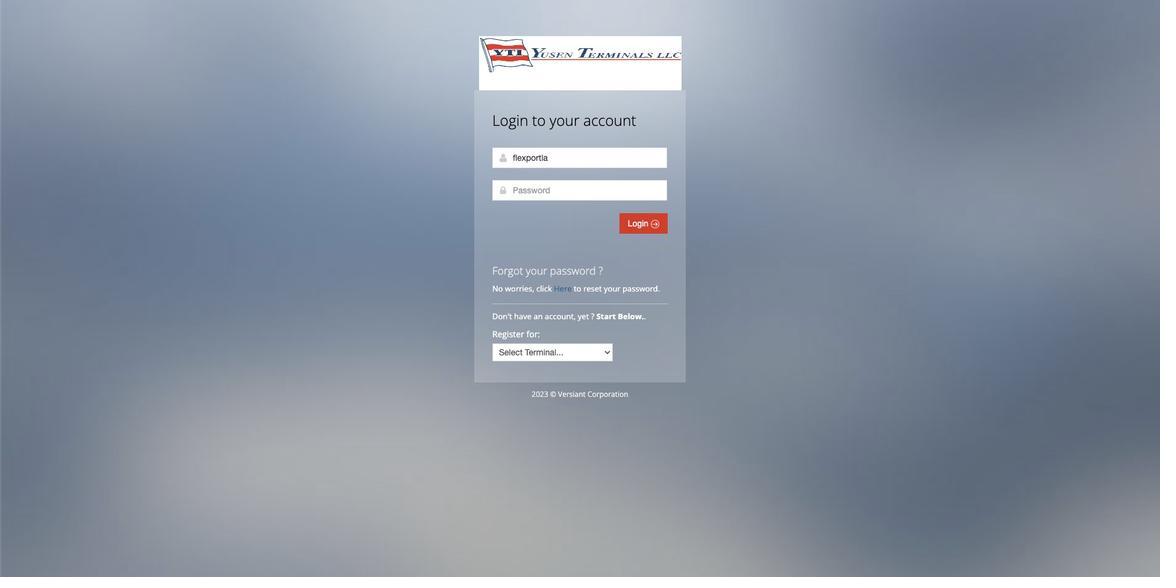 Task type: locate. For each thing, give the bounding box(es) containing it.
login to your account
[[493, 110, 637, 130]]

swapright image
[[651, 220, 660, 229]]

login button
[[620, 213, 668, 234]]

1 horizontal spatial to
[[574, 283, 582, 294]]

1 horizontal spatial ?
[[599, 264, 603, 278]]

1 vertical spatial your
[[526, 264, 548, 278]]

an
[[534, 311, 543, 322]]

1 horizontal spatial login
[[628, 219, 651, 229]]

your up click
[[526, 264, 548, 278]]

click
[[537, 283, 552, 294]]

login inside button
[[628, 219, 651, 229]]

for:
[[527, 329, 540, 340]]

2023
[[532, 390, 549, 400]]

versiant
[[558, 390, 586, 400]]

0 vertical spatial ?
[[599, 264, 603, 278]]

password
[[550, 264, 596, 278]]

2 horizontal spatial your
[[604, 283, 621, 294]]

your
[[550, 110, 580, 130], [526, 264, 548, 278], [604, 283, 621, 294]]

to
[[532, 110, 546, 130], [574, 283, 582, 294]]

yet
[[578, 311, 589, 322]]

1 horizontal spatial your
[[550, 110, 580, 130]]

user image
[[499, 153, 508, 163]]

1 vertical spatial to
[[574, 283, 582, 294]]

account
[[584, 110, 637, 130]]

1 vertical spatial login
[[628, 219, 651, 229]]

start
[[597, 311, 616, 322]]

?
[[599, 264, 603, 278], [591, 311, 595, 322]]

0 vertical spatial to
[[532, 110, 546, 130]]

corporation
[[588, 390, 629, 400]]

your up username text box
[[550, 110, 580, 130]]

0 horizontal spatial your
[[526, 264, 548, 278]]

? up "reset"
[[599, 264, 603, 278]]

login
[[493, 110, 529, 130], [628, 219, 651, 229]]

1 vertical spatial ?
[[591, 311, 595, 322]]

lock image
[[499, 186, 508, 195]]

0 horizontal spatial login
[[493, 110, 529, 130]]

0 vertical spatial login
[[493, 110, 529, 130]]

to up username text box
[[532, 110, 546, 130]]

to right here link
[[574, 283, 582, 294]]

? right yet
[[591, 311, 595, 322]]

worries,
[[505, 283, 535, 294]]

your right "reset"
[[604, 283, 621, 294]]



Task type: vqa. For each thing, say whether or not it's contained in the screenshot.
the Forgot
yes



Task type: describe. For each thing, give the bounding box(es) containing it.
below.
[[618, 311, 644, 322]]

0 vertical spatial your
[[550, 110, 580, 130]]

2023 © versiant corporation
[[532, 390, 629, 400]]

register for:
[[493, 329, 540, 340]]

to inside forgot your password ? no worries, click here to reset your password.
[[574, 283, 582, 294]]

reset
[[584, 283, 602, 294]]

? inside forgot your password ? no worries, click here to reset your password.
[[599, 264, 603, 278]]

0 horizontal spatial ?
[[591, 311, 595, 322]]

.
[[644, 311, 646, 322]]

register
[[493, 329, 525, 340]]

don't
[[493, 311, 512, 322]]

login for login
[[628, 219, 651, 229]]

account,
[[545, 311, 576, 322]]

don't have an account, yet ? start below. .
[[493, 311, 648, 322]]

Password password field
[[493, 180, 668, 201]]

Username text field
[[493, 148, 668, 168]]

here
[[554, 283, 572, 294]]

forgot
[[493, 264, 523, 278]]

here link
[[554, 283, 572, 294]]

password.
[[623, 283, 660, 294]]

login for login to your account
[[493, 110, 529, 130]]

forgot your password ? no worries, click here to reset your password.
[[493, 264, 660, 294]]

©
[[550, 390, 557, 400]]

have
[[514, 311, 532, 322]]

0 horizontal spatial to
[[532, 110, 546, 130]]

2 vertical spatial your
[[604, 283, 621, 294]]

no
[[493, 283, 503, 294]]



